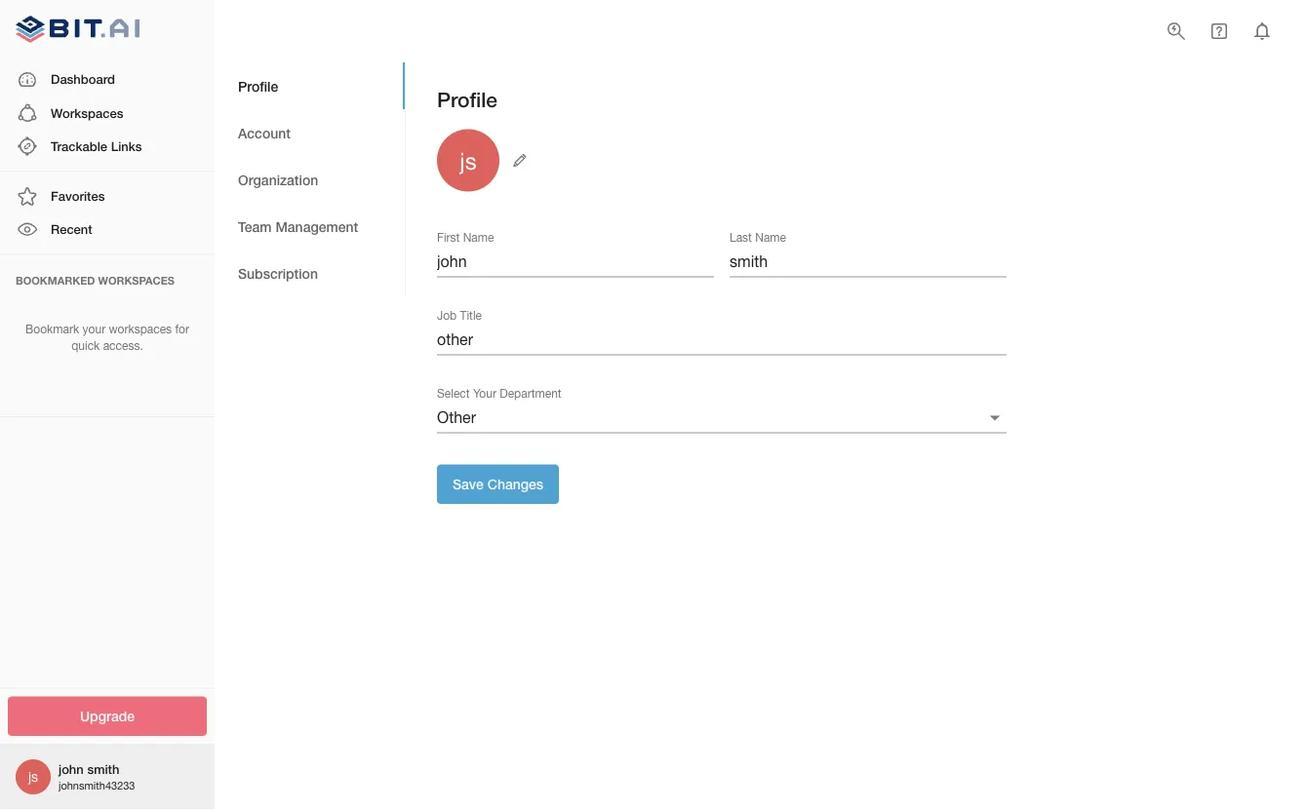 Task type: describe. For each thing, give the bounding box(es) containing it.
bookmark
[[25, 322, 79, 336]]

workspaces
[[51, 105, 123, 120]]

access.
[[103, 339, 143, 353]]

0 horizontal spatial js
[[28, 769, 38, 785]]

dashboard
[[51, 72, 115, 87]]

save changes
[[453, 476, 544, 493]]

account
[[238, 125, 291, 141]]

job title
[[437, 309, 482, 323]]

profile inside tab list
[[238, 78, 278, 94]]

favorites
[[51, 188, 105, 204]]

quick
[[71, 339, 100, 353]]

organization link
[[215, 156, 405, 203]]

upgrade
[[80, 709, 135, 725]]

john
[[59, 762, 84, 777]]

management
[[275, 218, 358, 234]]

upgrade button
[[8, 697, 207, 737]]

recent
[[51, 222, 92, 237]]

johnsmith43233
[[59, 780, 135, 793]]

subscription
[[238, 265, 318, 281]]

select
[[437, 387, 470, 401]]

save changes button
[[437, 465, 559, 504]]

job
[[437, 309, 457, 323]]

recent button
[[0, 213, 215, 246]]

name for first name
[[463, 231, 494, 244]]

other button
[[437, 402, 1007, 434]]

links
[[111, 139, 142, 154]]

account link
[[215, 109, 405, 156]]

title
[[460, 309, 482, 323]]

team management link
[[215, 203, 405, 250]]

john smith johnsmith43233
[[59, 762, 135, 793]]

organization
[[238, 171, 318, 188]]

subscription link
[[215, 250, 405, 297]]

first
[[437, 231, 460, 244]]

smith
[[87, 762, 119, 777]]

your
[[82, 322, 105, 336]]

save
[[453, 476, 484, 493]]

last name
[[730, 231, 786, 244]]

trackable links
[[51, 139, 142, 154]]

CEO text field
[[437, 324, 1007, 355]]



Task type: vqa. For each thing, say whether or not it's contained in the screenshot.
NO CONTENT FOUND.
no



Task type: locate. For each thing, give the bounding box(es) containing it.
for
[[175, 322, 189, 336]]

tab list containing profile
[[215, 62, 405, 297]]

select your department other
[[437, 387, 562, 426]]

js inside button
[[460, 147, 477, 174]]

workspaces
[[98, 274, 175, 287]]

js up first name
[[460, 147, 477, 174]]

team
[[238, 218, 272, 234]]

tab list
[[215, 62, 405, 297]]

Doe text field
[[730, 246, 1007, 277]]

name
[[463, 231, 494, 244], [755, 231, 786, 244]]

profile up the account
[[238, 78, 278, 94]]

department
[[500, 387, 562, 401]]

trackable
[[51, 139, 107, 154]]

0 horizontal spatial profile
[[238, 78, 278, 94]]

2 name from the left
[[755, 231, 786, 244]]

1 horizontal spatial js
[[460, 147, 477, 174]]

1 horizontal spatial name
[[755, 231, 786, 244]]

dashboard button
[[0, 63, 215, 96]]

team management
[[238, 218, 358, 234]]

first name
[[437, 231, 494, 244]]

last
[[730, 231, 752, 244]]

0 horizontal spatial name
[[463, 231, 494, 244]]

profile up 'js' button
[[437, 87, 497, 112]]

1 horizontal spatial profile
[[437, 87, 497, 112]]

profile link
[[215, 62, 405, 109]]

0 vertical spatial js
[[460, 147, 477, 174]]

js button
[[437, 129, 533, 192]]

your
[[473, 387, 496, 401]]

workspaces button
[[0, 96, 215, 130]]

name right first
[[463, 231, 494, 244]]

js left the john
[[28, 769, 38, 785]]

bookmarked workspaces
[[16, 274, 175, 287]]

profile
[[238, 78, 278, 94], [437, 87, 497, 112]]

name right 'last'
[[755, 231, 786, 244]]

other
[[437, 408, 476, 426]]

workspaces
[[109, 322, 172, 336]]

changes
[[488, 476, 544, 493]]

1 vertical spatial js
[[28, 769, 38, 785]]

trackable links button
[[0, 130, 215, 163]]

name for last name
[[755, 231, 786, 244]]

bookmark your workspaces for quick access.
[[25, 322, 189, 353]]

bookmarked
[[16, 274, 95, 287]]

favorites button
[[0, 180, 215, 213]]

js
[[460, 147, 477, 174], [28, 769, 38, 785]]

1 name from the left
[[463, 231, 494, 244]]

John text field
[[437, 246, 714, 277]]



